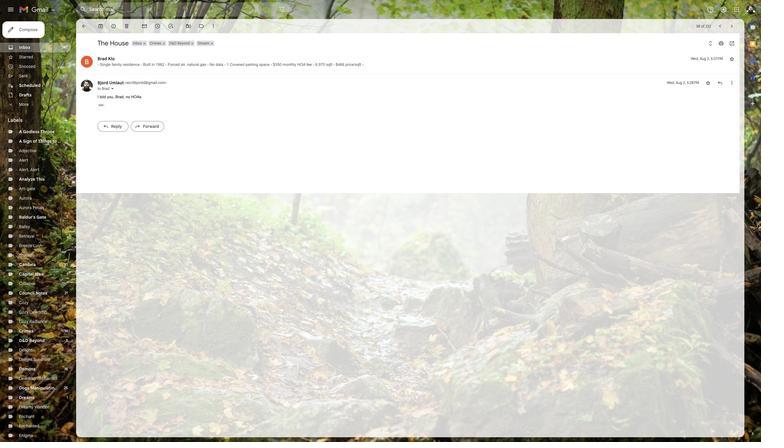Task type: describe. For each thing, give the bounding box(es) containing it.
show trimmed content image
[[98, 104, 105, 107]]

aurora link
[[19, 196, 32, 201]]

art-gate
[[19, 186, 35, 192]]

adjective
[[19, 148, 37, 154]]

beyond for d&d beyond "button"
[[177, 41, 190, 45]]

crimes for crimes button on the left of page
[[150, 41, 161, 45]]

compose
[[19, 27, 38, 32]]

capital idea link
[[19, 272, 43, 277]]

cozy radiance
[[19, 320, 47, 325]]

art-gate link
[[19, 186, 35, 192]]

sent
[[19, 73, 28, 79]]

d&d for d&d beyond 'link'
[[19, 339, 28, 344]]

14
[[64, 329, 68, 334]]

delight for delight sunshine
[[19, 358, 32, 363]]

manipulating
[[30, 386, 57, 392]]

wed, aug 2, 5:01 pm
[[691, 56, 723, 61]]

demons link
[[19, 367, 35, 372]]

house
[[110, 39, 129, 47]]

1 for baldur's gate
[[66, 215, 68, 220]]

d&d beyond button
[[168, 41, 190, 46]]

dreams link
[[19, 396, 34, 401]]

list containing brad klo
[[76, 50, 735, 137]]

built
[[143, 62, 151, 67]]

wed, aug 2, 5:28 pm
[[667, 81, 699, 85]]

add to tasks image
[[168, 23, 174, 29]]

dogs manipulating time link
[[19, 386, 68, 392]]

crimes link
[[19, 329, 33, 334]]

aug for 5:28 pm
[[676, 81, 682, 85]]

petals
[[33, 205, 44, 211]]

forced
[[168, 62, 180, 67]]

move to image
[[185, 23, 191, 29]]

a for a sign of things to come
[[19, 139, 22, 144]]

to inside labels navigation
[[53, 139, 57, 144]]

older image
[[729, 23, 735, 29]]

alert,
[[19, 167, 29, 173]]

alert, alert link
[[19, 167, 39, 173]]

wed, for wed, aug 2, 5:28 pm
[[667, 81, 675, 85]]

compose button
[[2, 21, 45, 38]]

dreamy wander
[[19, 405, 49, 411]]

council notes link
[[19, 291, 47, 296]]

crimes for crimes 'link'
[[19, 329, 33, 334]]

gate
[[36, 215, 46, 220]]

space
[[259, 62, 270, 67]]

1962
[[156, 62, 164, 67]]

enigma link
[[19, 434, 33, 439]]

gmail image
[[19, 4, 51, 15]]

a sign of things to come
[[19, 139, 70, 144]]

hoa
[[297, 62, 305, 67]]

sign
[[23, 139, 32, 144]]

adjective link
[[19, 148, 37, 154]]

147
[[62, 45, 68, 50]]

2, for 5:01 pm
[[707, 56, 710, 61]]

delete image
[[124, 23, 130, 29]]

betrayal
[[19, 234, 34, 239]]

umlaut
[[109, 80, 124, 86]]

snoozed link
[[19, 64, 36, 69]]

cozy dewdrop link
[[19, 310, 47, 315]]

baldur's gate
[[19, 215, 46, 220]]

dogs
[[19, 386, 29, 392]]

1 for dreams
[[66, 396, 68, 400]]

idea
[[35, 272, 43, 277]]

cozy dewdrop
[[19, 310, 47, 315]]

1 - from the left
[[98, 62, 99, 67]]

snoozed
[[19, 64, 36, 69]]

natural
[[187, 62, 199, 67]]

more
[[19, 102, 29, 107]]

enchant
[[19, 415, 34, 420]]

labels navigation
[[0, 19, 76, 443]]

bjord umlaut cell
[[98, 80, 167, 86]]

archive image
[[98, 23, 103, 29]]

reply
[[111, 124, 122, 129]]

baldur's gate link
[[19, 215, 46, 220]]

of inside labels navigation
[[33, 139, 37, 144]]

delight sunshine link
[[19, 358, 50, 363]]

analyze
[[19, 177, 35, 182]]

drafts link
[[19, 92, 32, 98]]

not starred image for wed, aug 2, 5:01 pm
[[729, 56, 735, 62]]

i told you, brad, no hoas
[[98, 95, 141, 99]]

time
[[58, 386, 68, 392]]

air,
[[181, 62, 186, 67]]

monthly
[[283, 62, 296, 67]]

wed, for wed, aug 2, 5:01 pm
[[691, 56, 699, 61]]

1 right data
[[227, 62, 229, 67]]

<
[[125, 81, 127, 85]]

d&d for d&d beyond "button"
[[169, 41, 177, 45]]

family
[[112, 62, 122, 67]]

sicritbjordd@gmail.com
[[127, 81, 165, 85]]

report spam image
[[111, 23, 117, 29]]

6 - from the left
[[271, 62, 272, 67]]

dreamy wander link
[[19, 405, 49, 411]]

aug for 5:01 pm
[[700, 56, 706, 61]]

inbox for inbox button
[[133, 41, 142, 45]]

told
[[100, 95, 106, 99]]

$350
[[273, 62, 282, 67]]

demons
[[19, 367, 35, 372]]

2, for 5:28 pm
[[683, 81, 686, 85]]

more image
[[210, 23, 216, 29]]

a godless throne link
[[19, 129, 55, 135]]

newer image
[[717, 23, 723, 29]]

throne
[[40, 129, 55, 135]]

5:28 pm
[[687, 81, 699, 85]]

drafts
[[19, 92, 32, 98]]

klo
[[108, 56, 115, 62]]

analyze this link
[[19, 177, 45, 182]]

sqft
[[326, 62, 332, 67]]

capital
[[19, 272, 34, 277]]

stream
[[198, 41, 209, 45]]

dewdrop enchanted link
[[19, 377, 57, 382]]



Task type: vqa. For each thing, say whether or not it's contained in the screenshot.
SUPPORT image
yes



Task type: locate. For each thing, give the bounding box(es) containing it.
0 vertical spatial d&d beyond
[[169, 41, 190, 45]]

wed, aug 2, 5:01 pm cell
[[691, 56, 723, 62]]

delight sunshine
[[19, 358, 50, 363]]

1 horizontal spatial alert
[[30, 167, 39, 173]]

capital idea
[[19, 272, 43, 277]]

beyond for d&d beyond 'link'
[[29, 339, 45, 344]]

- single family residence - built in 1962 - forced air, natural gas - no data - 1 covered parking space - $350 monthly hoa fee - 6,970 sqft - $466 price/sqft -
[[98, 62, 363, 67]]

not starred image right 5:01 pm
[[729, 56, 735, 62]]

1 aurora from the top
[[19, 196, 32, 201]]

d&d
[[169, 41, 177, 45], [19, 339, 28, 344]]

d&d beyond for d&d beyond 'link'
[[19, 339, 45, 344]]

brad
[[98, 56, 107, 62], [102, 87, 109, 91]]

wed, left 5:28 pm at right top
[[667, 81, 675, 85]]

0 horizontal spatial 2,
[[683, 81, 686, 85]]

to left come
[[53, 139, 57, 144]]

2, inside cell
[[683, 81, 686, 85]]

labels heading
[[8, 118, 63, 124]]

breeze
[[19, 243, 32, 249]]

delight link
[[19, 348, 32, 353]]

1 vertical spatial 2,
[[683, 81, 686, 85]]

d&d down the add to tasks icon
[[169, 41, 177, 45]]

more button
[[0, 100, 71, 109]]

d&d beyond for d&d beyond "button"
[[169, 41, 190, 45]]

single
[[100, 62, 111, 67]]

main menu image
[[7, 6, 14, 13]]

delight down delight link on the left bottom of the page
[[19, 358, 32, 363]]

to down "bjord"
[[98, 87, 101, 91]]

bjord umlaut < sicritbjordd@gmail.com >
[[98, 80, 167, 86]]

stream button
[[197, 41, 210, 46]]

show details image
[[111, 87, 114, 91]]

i
[[98, 95, 99, 99]]

1 for scheduled
[[66, 83, 68, 88]]

aurora
[[19, 196, 32, 201], [19, 205, 32, 211]]

cozy for cozy dewdrop
[[19, 310, 28, 315]]

inbox up starred link
[[19, 45, 30, 50]]

collapse
[[19, 282, 35, 287]]

0 vertical spatial delight
[[19, 348, 32, 353]]

d&d beyond inside "button"
[[169, 41, 190, 45]]

sent link
[[19, 73, 28, 79]]

aurora down art-gate
[[19, 196, 32, 201]]

1 vertical spatial aurora
[[19, 205, 32, 211]]

delight down d&d beyond 'link'
[[19, 348, 32, 353]]

0 vertical spatial aug
[[700, 56, 706, 61]]

1 a from the top
[[19, 129, 22, 135]]

1 vertical spatial enchanted
[[19, 424, 39, 430]]

d&d beyond inside labels navigation
[[19, 339, 45, 344]]

8 - from the left
[[333, 62, 335, 67]]

delight
[[19, 348, 32, 353], [19, 358, 32, 363]]

breeze lush
[[19, 243, 42, 249]]

baldur's
[[19, 215, 36, 220]]

wed, inside cell
[[691, 56, 699, 61]]

a for a godless throne
[[19, 129, 22, 135]]

Not starred checkbox
[[705, 80, 711, 86]]

1 horizontal spatial beyond
[[177, 41, 190, 45]]

0 vertical spatial aurora
[[19, 196, 32, 201]]

enchant link
[[19, 415, 34, 420]]

wander
[[34, 405, 49, 411]]

7 - from the left
[[313, 62, 314, 67]]

beyond
[[177, 41, 190, 45], [29, 339, 45, 344]]

3
[[66, 339, 68, 343]]

0 vertical spatial 2,
[[707, 56, 710, 61]]

1 vertical spatial delight
[[19, 358, 32, 363]]

1 delight from the top
[[19, 348, 32, 353]]

radiance
[[30, 320, 47, 325]]

fee
[[307, 62, 312, 67]]

1 cozy from the top
[[19, 301, 28, 306]]

5 - from the left
[[224, 62, 226, 67]]

25
[[64, 386, 68, 391]]

2, left 5:28 pm at right top
[[683, 81, 686, 85]]

aurora down "aurora" link
[[19, 205, 32, 211]]

back to inbox image
[[81, 23, 87, 29]]

1 up "6"
[[66, 83, 68, 88]]

starred
[[19, 54, 33, 60]]

tab list
[[744, 19, 761, 422]]

wed, inside cell
[[667, 81, 675, 85]]

a left godless
[[19, 129, 22, 135]]

aug
[[700, 56, 706, 61], [676, 81, 682, 85]]

- right 1962
[[165, 62, 167, 67]]

$466
[[336, 62, 344, 67]]

beyond inside "button"
[[177, 41, 190, 45]]

inbox link
[[19, 45, 30, 50]]

21 for council notes
[[65, 291, 68, 296]]

brad down "bjord"
[[102, 87, 109, 91]]

6
[[66, 93, 68, 97]]

- left the $350
[[271, 62, 272, 67]]

0 horizontal spatial alert
[[19, 158, 28, 163]]

- right data
[[224, 62, 226, 67]]

1 right idea
[[66, 272, 68, 277]]

1 vertical spatial not starred image
[[705, 80, 711, 86]]

inbox for inbox link
[[19, 45, 30, 50]]

enchanted link
[[19, 424, 39, 430]]

1 horizontal spatial of
[[701, 24, 704, 28]]

0 horizontal spatial wed,
[[667, 81, 675, 85]]

1 vertical spatial cozy
[[19, 310, 28, 315]]

list
[[76, 50, 735, 137]]

4 - from the left
[[207, 62, 209, 67]]

d&d inside "button"
[[169, 41, 177, 45]]

alert up alert,
[[19, 158, 28, 163]]

- right sqft
[[333, 62, 335, 67]]

not starred image for wed, aug 2, 5:28 pm
[[705, 80, 711, 86]]

0 vertical spatial not starred image
[[729, 56, 735, 62]]

starred link
[[19, 54, 33, 60]]

2, left 5:01 pm
[[707, 56, 710, 61]]

brutality
[[19, 253, 35, 258]]

3 cozy from the top
[[19, 320, 28, 325]]

1 horizontal spatial wed,
[[691, 56, 699, 61]]

wed, left 5:01 pm
[[691, 56, 699, 61]]

1 vertical spatial to
[[53, 139, 57, 144]]

21 for candela
[[65, 263, 68, 267]]

cozy down council
[[19, 301, 28, 306]]

dewdrop enchanted
[[19, 377, 57, 382]]

crimes up d&d beyond 'link'
[[19, 329, 33, 334]]

0 vertical spatial to
[[98, 87, 101, 91]]

a left sign
[[19, 139, 22, 144]]

advanced search options image
[[276, 3, 288, 15]]

crimes down snooze image
[[150, 41, 161, 45]]

brad up single
[[98, 56, 107, 62]]

0 vertical spatial beyond
[[177, 41, 190, 45]]

things
[[38, 139, 52, 144]]

0 horizontal spatial crimes
[[19, 329, 33, 334]]

1 21 from the top
[[65, 263, 68, 267]]

cozy for cozy link
[[19, 301, 28, 306]]

dewdrop down 'demons'
[[19, 377, 36, 382]]

- left built on the left top of page
[[141, 62, 142, 67]]

inbox button
[[132, 41, 142, 46]]

1 vertical spatial wed,
[[667, 81, 675, 85]]

1 vertical spatial beyond
[[29, 339, 45, 344]]

ballsy
[[19, 224, 30, 230]]

d&d up delight link on the left bottom of the page
[[19, 339, 28, 344]]

council
[[19, 291, 34, 296]]

222
[[705, 24, 711, 28]]

2 vertical spatial cozy
[[19, 320, 28, 325]]

2 cozy from the top
[[19, 310, 28, 315]]

search mail image
[[78, 4, 89, 15]]

covered
[[230, 62, 244, 67]]

delight for delight link on the left bottom of the page
[[19, 348, 32, 353]]

crimes button
[[149, 41, 162, 46]]

beyond inside labels navigation
[[29, 339, 45, 344]]

enigma
[[19, 434, 33, 439]]

1 horizontal spatial inbox
[[133, 41, 142, 45]]

1 vertical spatial crimes
[[19, 329, 33, 334]]

residence
[[123, 62, 140, 67]]

4
[[66, 130, 68, 134]]

1 down 4
[[66, 139, 68, 144]]

aug inside cell
[[700, 56, 706, 61]]

wed,
[[691, 56, 699, 61], [667, 81, 675, 85]]

1 for a sign of things to come
[[66, 139, 68, 144]]

1 vertical spatial 21
[[65, 291, 68, 296]]

settings image
[[720, 6, 727, 13]]

a godless throne
[[19, 129, 55, 135]]

0 vertical spatial a
[[19, 129, 22, 135]]

1 horizontal spatial not starred image
[[729, 56, 735, 62]]

2 delight from the top
[[19, 358, 32, 363]]

0 horizontal spatial inbox
[[19, 45, 30, 50]]

cozy for cozy radiance
[[19, 320, 28, 325]]

0 vertical spatial of
[[701, 24, 704, 28]]

scheduled
[[19, 83, 41, 88]]

candela
[[19, 262, 36, 268]]

of right sign
[[33, 139, 37, 144]]

0 vertical spatial alert
[[19, 158, 28, 163]]

beyond down crimes 'link'
[[29, 339, 45, 344]]

2 21 from the top
[[65, 291, 68, 296]]

3 - from the left
[[165, 62, 167, 67]]

1 for analyze this
[[66, 177, 68, 182]]

- left no
[[207, 62, 209, 67]]

1 vertical spatial a
[[19, 139, 22, 144]]

d&d beyond link
[[19, 339, 45, 344]]

aurora for "aurora" link
[[19, 196, 32, 201]]

1 vertical spatial d&d
[[19, 339, 28, 344]]

18
[[64, 367, 68, 372]]

inbox inside button
[[133, 41, 142, 45]]

enchanted down the enchant
[[19, 424, 39, 430]]

crimes
[[150, 41, 161, 45], [19, 329, 33, 334]]

brad,
[[115, 95, 125, 99]]

alert
[[19, 158, 28, 163], [30, 167, 39, 173]]

1 vertical spatial brad
[[102, 87, 109, 91]]

Not starred checkbox
[[729, 56, 735, 62]]

0 horizontal spatial of
[[33, 139, 37, 144]]

notes
[[35, 291, 47, 296]]

0 horizontal spatial d&d
[[19, 339, 28, 344]]

1 vertical spatial alert
[[30, 167, 39, 173]]

1 right this
[[66, 177, 68, 182]]

2 a from the top
[[19, 139, 22, 144]]

price/sqft
[[345, 62, 361, 67]]

0 horizontal spatial not starred image
[[705, 80, 711, 86]]

1 vertical spatial aug
[[676, 81, 682, 85]]

the
[[98, 39, 108, 47]]

sunshine
[[33, 358, 50, 363]]

0 vertical spatial 21
[[65, 263, 68, 267]]

1 vertical spatial dewdrop
[[19, 377, 36, 382]]

1 horizontal spatial d&d
[[169, 41, 177, 45]]

>
[[165, 81, 167, 85]]

to brad
[[98, 87, 109, 91]]

d&d beyond down the add to tasks icon
[[169, 41, 190, 45]]

0 vertical spatial wed,
[[691, 56, 699, 61]]

alert link
[[19, 158, 28, 163]]

58
[[696, 24, 700, 28]]

0 horizontal spatial beyond
[[29, 339, 45, 344]]

0 vertical spatial cozy
[[19, 301, 28, 306]]

cozy down cozy link
[[19, 310, 28, 315]]

1 horizontal spatial to
[[98, 87, 101, 91]]

inbox inside labels navigation
[[19, 45, 30, 50]]

d&d beyond down crimes 'link'
[[19, 339, 45, 344]]

enchanted up manipulating
[[37, 377, 57, 382]]

support image
[[707, 6, 714, 13]]

Search mail text field
[[89, 7, 262, 12]]

breeze lush link
[[19, 243, 42, 249]]

aug inside cell
[[676, 81, 682, 85]]

art-
[[19, 186, 27, 192]]

0 vertical spatial crimes
[[150, 41, 161, 45]]

crimes inside labels navigation
[[19, 329, 33, 334]]

lush
[[33, 243, 42, 249]]

2 aurora from the top
[[19, 205, 32, 211]]

1 horizontal spatial 2,
[[707, 56, 710, 61]]

labels image
[[199, 23, 205, 29]]

1 horizontal spatial d&d beyond
[[169, 41, 190, 45]]

0 vertical spatial brad
[[98, 56, 107, 62]]

bjord
[[98, 80, 108, 86]]

ballsy link
[[19, 224, 30, 230]]

2 - from the left
[[141, 62, 142, 67]]

1 for capital idea
[[66, 272, 68, 277]]

2, inside cell
[[707, 56, 710, 61]]

alert up analyze this
[[30, 167, 39, 173]]

- right fee in the left of the page
[[313, 62, 314, 67]]

cozy up crimes 'link'
[[19, 320, 28, 325]]

snooze image
[[155, 23, 161, 29]]

scheduled link
[[19, 83, 41, 88]]

aurora for aurora petals
[[19, 205, 32, 211]]

brad klo
[[98, 56, 115, 62]]

1 horizontal spatial crimes
[[150, 41, 161, 45]]

-
[[98, 62, 99, 67], [141, 62, 142, 67], [165, 62, 167, 67], [207, 62, 209, 67], [224, 62, 226, 67], [271, 62, 272, 67], [313, 62, 314, 67], [333, 62, 335, 67], [362, 62, 363, 67]]

aug left 5:01 pm
[[700, 56, 706, 61]]

dreamy
[[19, 405, 34, 411]]

5:01 pm
[[711, 56, 723, 61]]

0 horizontal spatial aug
[[676, 81, 682, 85]]

0 vertical spatial dewdrop
[[30, 310, 47, 315]]

inbox left crimes button on the left of page
[[133, 41, 142, 45]]

0 vertical spatial enchanted
[[37, 377, 57, 382]]

of right '58' at right top
[[701, 24, 704, 28]]

gas
[[200, 62, 206, 67]]

None search field
[[76, 2, 290, 17]]

crimes inside button
[[150, 41, 161, 45]]

cozy link
[[19, 301, 28, 306]]

beyond down move to image
[[177, 41, 190, 45]]

this
[[36, 177, 45, 182]]

- left single
[[98, 62, 99, 67]]

dewdrop up radiance
[[30, 310, 47, 315]]

1 horizontal spatial aug
[[700, 56, 706, 61]]

not starred image
[[729, 56, 735, 62], [705, 80, 711, 86]]

1 right "gate"
[[66, 215, 68, 220]]

parking
[[246, 62, 258, 67]]

21
[[65, 263, 68, 267], [65, 291, 68, 296]]

wed, aug 2, 5:28 pm cell
[[667, 80, 699, 86]]

1 vertical spatial d&d beyond
[[19, 339, 45, 344]]

aug left 5:28 pm at right top
[[676, 81, 682, 85]]

1 vertical spatial of
[[33, 139, 37, 144]]

0 vertical spatial d&d
[[169, 41, 177, 45]]

mark as unread image
[[142, 23, 147, 29]]

not starred image right 5:28 pm at right top
[[705, 80, 711, 86]]

9 - from the left
[[362, 62, 363, 67]]

1 down 25
[[66, 396, 68, 400]]

0 horizontal spatial d&d beyond
[[19, 339, 45, 344]]

- right price/sqft
[[362, 62, 363, 67]]

0 horizontal spatial to
[[53, 139, 57, 144]]

d&d inside labels navigation
[[19, 339, 28, 344]]



